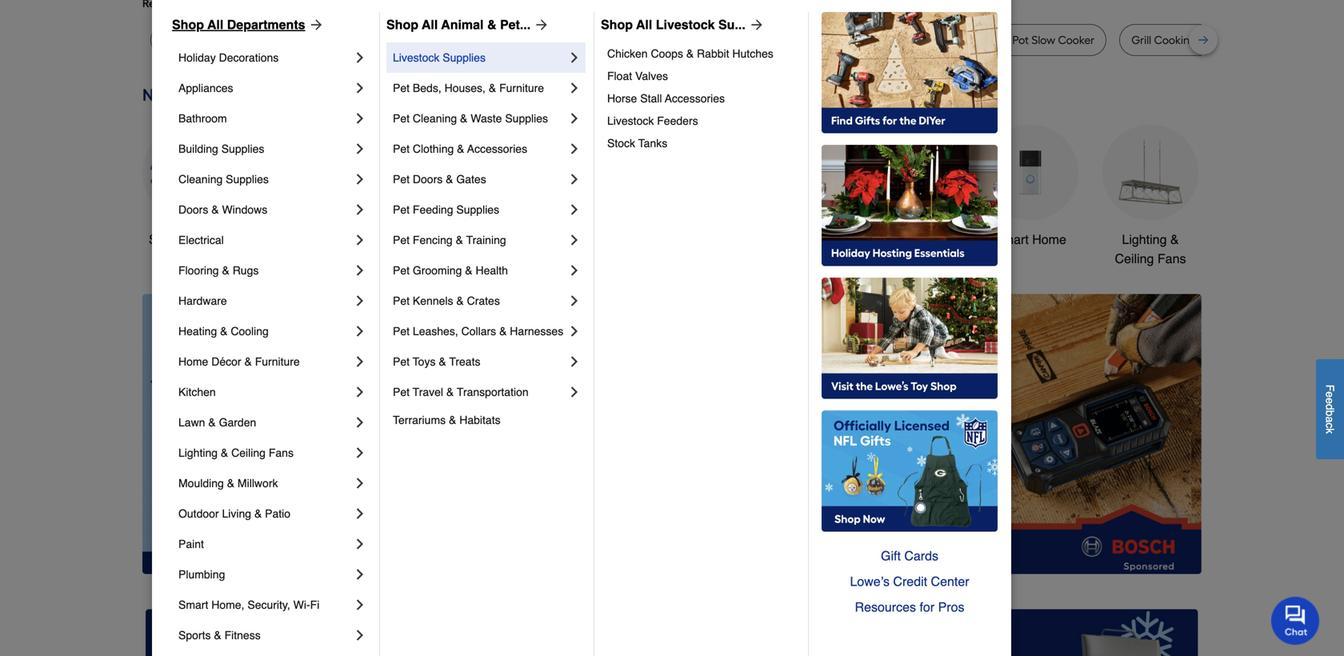 Task type: vqa. For each thing, say whether or not it's contained in the screenshot.
first the with from left
no



Task type: locate. For each thing, give the bounding box(es) containing it.
0 horizontal spatial slow
[[379, 33, 402, 47]]

doors up shop all deals
[[178, 203, 208, 216]]

shop all livestock su... link
[[601, 15, 765, 34]]

lowe's credit center link
[[822, 569, 998, 595]]

2 pot from the left
[[836, 33, 852, 47]]

resources
[[855, 600, 916, 615]]

clothing
[[413, 142, 454, 155]]

1 vertical spatial doors
[[178, 203, 208, 216]]

0 horizontal spatial decorations
[[219, 51, 279, 64]]

2 tools from the left
[[795, 232, 824, 247]]

resources for pros
[[855, 600, 965, 615]]

1 horizontal spatial livestock
[[607, 114, 654, 127]]

1 horizontal spatial bathroom link
[[863, 124, 959, 249]]

chicken
[[607, 47, 648, 60]]

chevron right image for holiday decorations
[[352, 50, 368, 66]]

4 pot from the left
[[1013, 33, 1029, 47]]

chevron right image for pet fencing & training
[[567, 232, 583, 248]]

all right shop
[[182, 232, 196, 247]]

1 vertical spatial furniture
[[255, 355, 300, 368]]

kennels
[[413, 294, 453, 307]]

0 vertical spatial doors
[[413, 173, 443, 186]]

cleaning
[[413, 112, 457, 125], [178, 173, 223, 186]]

all inside 'link'
[[207, 17, 223, 32]]

shop up 'chicken'
[[601, 17, 633, 32]]

gift cards
[[881, 549, 939, 563]]

chevron right image for sports & fitness
[[352, 627, 368, 643]]

pet up the pet feeding supplies
[[393, 173, 410, 186]]

pet for pet beds, houses, & furniture
[[393, 82, 410, 94]]

tools inside "link"
[[416, 232, 445, 247]]

fitness
[[225, 629, 261, 642]]

chevron right image for livestock supplies
[[567, 50, 583, 66]]

outdoor for outdoor tools & equipment
[[745, 232, 791, 247]]

shop all animal & pet...
[[387, 17, 531, 32]]

moulding & millwork link
[[178, 468, 352, 499]]

crock for crock pot slow cooker
[[980, 33, 1010, 47]]

all
[[207, 17, 223, 32], [422, 17, 438, 32], [636, 17, 652, 32], [182, 232, 196, 247]]

pet leashes, collars & harnesses
[[393, 325, 564, 338]]

9 pet from the top
[[393, 325, 410, 338]]

furniture
[[499, 82, 544, 94], [255, 355, 300, 368]]

2 pet from the top
[[393, 112, 410, 125]]

arrow right image inside shop all departments 'link'
[[305, 17, 325, 33]]

3 shop from the left
[[601, 17, 633, 32]]

sports
[[178, 629, 211, 642]]

5 pet from the top
[[393, 203, 410, 216]]

1 horizontal spatial smart
[[995, 232, 1029, 247]]

tools link
[[383, 124, 479, 249]]

1 vertical spatial smart
[[178, 599, 208, 611]]

chevron right image for hardware
[[352, 293, 368, 309]]

decorations down shop all departments 'link'
[[219, 51, 279, 64]]

all for deals
[[182, 232, 196, 247]]

recommended searches for you heading
[[142, 0, 1202, 11]]

0 horizontal spatial tools
[[416, 232, 445, 247]]

0 horizontal spatial smart
[[178, 599, 208, 611]]

ceiling
[[1115, 251, 1154, 266], [231, 447, 266, 459]]

0 vertical spatial smart
[[995, 232, 1029, 247]]

arrow right image inside shop all animal & pet... link
[[531, 17, 550, 33]]

home,
[[211, 599, 244, 611]]

cleaning up clothing
[[413, 112, 457, 125]]

decorations for holiday
[[219, 51, 279, 64]]

pet left leashes,
[[393, 325, 410, 338]]

shop up triple slow cooker at the top of page
[[387, 17, 419, 32]]

chevron right image
[[352, 80, 368, 96], [567, 80, 583, 96], [352, 141, 368, 157], [567, 171, 583, 187], [352, 202, 368, 218], [352, 232, 368, 248], [352, 262, 368, 278], [567, 262, 583, 278], [352, 323, 368, 339], [352, 354, 368, 370], [352, 445, 368, 461], [352, 475, 368, 491], [352, 597, 368, 613], [352, 627, 368, 643]]

1 horizontal spatial tools
[[795, 232, 824, 247]]

0 horizontal spatial furniture
[[255, 355, 300, 368]]

3 pot from the left
[[927, 33, 943, 47]]

1 horizontal spatial cooking
[[1154, 33, 1197, 47]]

2 shop from the left
[[387, 17, 419, 32]]

1 horizontal spatial cooker
[[1058, 33, 1095, 47]]

0 vertical spatial bathroom
[[178, 112, 227, 125]]

1 horizontal spatial decorations
[[516, 251, 585, 266]]

1 horizontal spatial lighting & ceiling fans link
[[1103, 124, 1199, 268]]

pet for pet clothing & accessories
[[393, 142, 410, 155]]

2 cooking from the left
[[1154, 33, 1197, 47]]

pet left travel
[[393, 386, 410, 399]]

furniture up kitchen link
[[255, 355, 300, 368]]

2 slow from the left
[[1032, 33, 1056, 47]]

livestock for livestock feeders
[[607, 114, 654, 127]]

security,
[[248, 599, 290, 611]]

chevron right image for pet clothing & accessories
[[567, 141, 583, 157]]

2 horizontal spatial arrow right image
[[1172, 434, 1188, 450]]

7 pet from the top
[[393, 264, 410, 277]]

0 horizontal spatial accessories
[[467, 142, 527, 155]]

pet cleaning & waste supplies
[[393, 112, 548, 125]]

0 horizontal spatial arrow right image
[[305, 17, 325, 33]]

all up 'chicken'
[[636, 17, 652, 32]]

lighting & ceiling fans link
[[1103, 124, 1199, 268], [178, 438, 352, 468]]

instant
[[889, 33, 924, 47]]

0 vertical spatial accessories
[[665, 92, 725, 105]]

0 horizontal spatial bathroom link
[[178, 103, 352, 134]]

tools down the feeding
[[416, 232, 445, 247]]

accessories down waste
[[467, 142, 527, 155]]

stock
[[607, 137, 635, 150]]

11 pet from the top
[[393, 386, 410, 399]]

chevron right image for building supplies
[[352, 141, 368, 157]]

livestock up stock tanks
[[607, 114, 654, 127]]

pet left clothing
[[393, 142, 410, 155]]

supplies up windows
[[226, 173, 269, 186]]

0 vertical spatial outdoor
[[745, 232, 791, 247]]

up to 30 percent off select grills and accessories. image
[[865, 609, 1199, 656]]

furniture up waste
[[499, 82, 544, 94]]

1 horizontal spatial bathroom
[[883, 232, 938, 247]]

e up b
[[1324, 398, 1337, 404]]

doors
[[413, 173, 443, 186], [178, 203, 208, 216]]

0 vertical spatial ceiling
[[1115, 251, 1154, 266]]

chevron right image for outdoor living & patio
[[352, 506, 368, 522]]

0 vertical spatial fans
[[1158, 251, 1186, 266]]

bathroom link
[[178, 103, 352, 134], [863, 124, 959, 249]]

2 horizontal spatial livestock
[[656, 17, 715, 32]]

fans
[[1158, 251, 1186, 266], [269, 447, 294, 459]]

chevron right image for pet cleaning & waste supplies
[[567, 110, 583, 126]]

1 horizontal spatial home
[[1032, 232, 1067, 247]]

shop all departments
[[172, 17, 305, 32]]

10 pet from the top
[[393, 355, 410, 368]]

horse stall accessories link
[[607, 87, 797, 110]]

& inside 'link'
[[227, 477, 235, 490]]

chevron right image for electrical
[[352, 232, 368, 248]]

tanks
[[638, 137, 668, 150]]

0 horizontal spatial shop
[[172, 17, 204, 32]]

chevron right image for appliances
[[352, 80, 368, 96]]

tools inside outdoor tools & equipment
[[795, 232, 824, 247]]

all for departments
[[207, 17, 223, 32]]

building supplies link
[[178, 134, 352, 164]]

2 crock from the left
[[980, 33, 1010, 47]]

waste
[[471, 112, 502, 125]]

pet left beds,
[[393, 82, 410, 94]]

0 horizontal spatial cooker
[[405, 33, 442, 47]]

supplies for cleaning supplies
[[226, 173, 269, 186]]

0 horizontal spatial fans
[[269, 447, 294, 459]]

furniture inside home décor & furniture link
[[255, 355, 300, 368]]

2 horizontal spatial shop
[[601, 17, 633, 32]]

chevron right image for flooring & rugs
[[352, 262, 368, 278]]

toys
[[413, 355, 436, 368]]

terrariums
[[393, 414, 446, 427]]

home décor & furniture
[[178, 355, 300, 368]]

1 vertical spatial bathroom
[[883, 232, 938, 247]]

1 e from the top
[[1324, 392, 1337, 398]]

crock for crock pot cooking pot
[[739, 33, 768, 47]]

shop for shop all departments
[[172, 17, 204, 32]]

supplies up 'houses,'
[[443, 51, 486, 64]]

smart for smart home
[[995, 232, 1029, 247]]

pet left kennels
[[393, 294, 410, 307]]

1 shop from the left
[[172, 17, 204, 32]]

pet left the feeding
[[393, 203, 410, 216]]

1 pot from the left
[[771, 33, 788, 47]]

0 horizontal spatial lighting & ceiling fans link
[[178, 438, 352, 468]]

1 pet from the top
[[393, 82, 410, 94]]

treats
[[449, 355, 481, 368]]

1 horizontal spatial lighting & ceiling fans
[[1115, 232, 1186, 266]]

1 vertical spatial lighting
[[178, 447, 218, 459]]

1 crock from the left
[[739, 33, 768, 47]]

0 vertical spatial furniture
[[499, 82, 544, 94]]

pet up "pet clothing & accessories"
[[393, 112, 410, 125]]

1 vertical spatial cleaning
[[178, 173, 223, 186]]

warming
[[1242, 33, 1290, 47]]

1 vertical spatial decorations
[[516, 251, 585, 266]]

0 horizontal spatial livestock
[[393, 51, 440, 64]]

livestock down triple slow cooker at the top of page
[[393, 51, 440, 64]]

a
[[1324, 416, 1337, 423]]

chevron right image for heating & cooling
[[352, 323, 368, 339]]

1 vertical spatial accessories
[[467, 142, 527, 155]]

find gifts for the diyer. image
[[822, 12, 998, 134]]

0 horizontal spatial crock
[[739, 33, 768, 47]]

1 horizontal spatial lighting
[[1122, 232, 1167, 247]]

crock right instant pot on the right top of the page
[[980, 33, 1010, 47]]

0 vertical spatial lighting & ceiling fans link
[[1103, 124, 1199, 268]]

pet clothing & accessories link
[[393, 134, 567, 164]]

arrow right image for shop all departments
[[305, 17, 325, 33]]

2 vertical spatial livestock
[[607, 114, 654, 127]]

pot for crock pot cooking pot
[[771, 33, 788, 47]]

arrow right image
[[305, 17, 325, 33], [531, 17, 550, 33], [1172, 434, 1188, 450]]

pet clothing & accessories
[[393, 142, 527, 155]]

0 vertical spatial decorations
[[219, 51, 279, 64]]

outdoor tools & equipment
[[745, 232, 836, 266]]

1 vertical spatial fans
[[269, 447, 294, 459]]

2 cooker from the left
[[1058, 33, 1095, 47]]

fencing
[[413, 234, 453, 246]]

all for animal
[[422, 17, 438, 32]]

1 horizontal spatial shop
[[387, 17, 419, 32]]

lighting & ceiling fans
[[1115, 232, 1186, 266], [178, 447, 294, 459]]

1 vertical spatial home
[[178, 355, 208, 368]]

pet
[[393, 82, 410, 94], [393, 112, 410, 125], [393, 142, 410, 155], [393, 173, 410, 186], [393, 203, 410, 216], [393, 234, 410, 246], [393, 264, 410, 277], [393, 294, 410, 307], [393, 325, 410, 338], [393, 355, 410, 368], [393, 386, 410, 399]]

stock tanks link
[[607, 132, 797, 154]]

grill cooking grate & warming rack
[[1132, 33, 1317, 47]]

1 vertical spatial lighting & ceiling fans
[[178, 447, 294, 459]]

0 horizontal spatial lighting & ceiling fans
[[178, 447, 294, 459]]

kitchen
[[178, 386, 216, 399]]

electrical
[[178, 234, 224, 246]]

supplies up cleaning supplies
[[221, 142, 264, 155]]

pet feeding supplies
[[393, 203, 499, 216]]

outdoor inside outdoor tools & equipment
[[745, 232, 791, 247]]

chevron right image for cleaning supplies
[[352, 171, 368, 187]]

pot
[[771, 33, 788, 47], [836, 33, 852, 47], [927, 33, 943, 47], [1013, 33, 1029, 47]]

1 horizontal spatial crock
[[980, 33, 1010, 47]]

bathroom
[[178, 112, 227, 125], [883, 232, 938, 247]]

lowe's credit center
[[850, 574, 970, 589]]

cleaning down building
[[178, 173, 223, 186]]

crates
[[467, 294, 500, 307]]

rack
[[1292, 33, 1317, 47]]

shop these last-minute gifts. $99 or less. quantities are limited and won't last. image
[[142, 294, 401, 574]]

su...
[[719, 17, 746, 32]]

pet left the grooming
[[393, 264, 410, 277]]

livestock supplies link
[[393, 42, 567, 73]]

0 vertical spatial lighting & ceiling fans
[[1115, 232, 1186, 266]]

shop inside 'link'
[[172, 17, 204, 32]]

1 tools from the left
[[416, 232, 445, 247]]

3 pet from the top
[[393, 142, 410, 155]]

pot for instant pot
[[927, 33, 943, 47]]

flooring & rugs
[[178, 264, 259, 277]]

0 horizontal spatial cleaning
[[178, 173, 223, 186]]

livestock
[[656, 17, 715, 32], [393, 51, 440, 64], [607, 114, 654, 127]]

chevron right image for bathroom
[[352, 110, 368, 126]]

0 horizontal spatial outdoor
[[178, 507, 219, 520]]

horse stall accessories
[[607, 92, 725, 105]]

pet travel & transportation link
[[393, 377, 567, 407]]

harnesses
[[510, 325, 564, 338]]

shop up holiday
[[172, 17, 204, 32]]

outdoor
[[745, 232, 791, 247], [178, 507, 219, 520]]

accessories up livestock feeders link
[[665, 92, 725, 105]]

livestock down recommended searches for you heading
[[656, 17, 715, 32]]

scroll to item #5 image
[[889, 545, 928, 552]]

crock up the 'hutches'
[[739, 33, 768, 47]]

0 horizontal spatial bathroom
[[178, 112, 227, 125]]

float
[[607, 70, 632, 82]]

cooker left grill
[[1058, 33, 1095, 47]]

0 horizontal spatial lighting
[[178, 447, 218, 459]]

outdoor living & patio link
[[178, 499, 352, 529]]

1 horizontal spatial cleaning
[[413, 112, 457, 125]]

chevron right image for pet feeding supplies
[[567, 202, 583, 218]]

1 vertical spatial ceiling
[[231, 447, 266, 459]]

pet beds, houses, & furniture link
[[393, 73, 567, 103]]

pet toys & treats link
[[393, 346, 567, 377]]

0 vertical spatial cleaning
[[413, 112, 457, 125]]

smart for smart home, security, wi-fi
[[178, 599, 208, 611]]

1 vertical spatial outdoor
[[178, 507, 219, 520]]

pet left fencing
[[393, 234, 410, 246]]

all left animal
[[422, 17, 438, 32]]

cooker up livestock supplies
[[405, 33, 442, 47]]

chevron right image for home décor & furniture
[[352, 354, 368, 370]]

home
[[1032, 232, 1067, 247], [178, 355, 208, 368]]

4 pet from the top
[[393, 173, 410, 186]]

1 horizontal spatial furniture
[[499, 82, 544, 94]]

1 horizontal spatial slow
[[1032, 33, 1056, 47]]

paint
[[178, 538, 204, 551]]

visit the lowe's toy shop. image
[[822, 278, 998, 399]]

1 horizontal spatial arrow right image
[[531, 17, 550, 33]]

0 vertical spatial home
[[1032, 232, 1067, 247]]

1 cooker from the left
[[405, 33, 442, 47]]

chevron right image
[[352, 50, 368, 66], [567, 50, 583, 66], [352, 110, 368, 126], [567, 110, 583, 126], [567, 141, 583, 157], [352, 171, 368, 187], [567, 202, 583, 218], [567, 232, 583, 248], [352, 293, 368, 309], [567, 293, 583, 309], [567, 323, 583, 339], [567, 354, 583, 370], [352, 384, 368, 400], [567, 384, 583, 400], [352, 415, 368, 431], [352, 506, 368, 522], [352, 536, 368, 552], [352, 567, 368, 583]]

for
[[920, 600, 935, 615]]

1 vertical spatial livestock
[[393, 51, 440, 64]]

grate
[[1200, 33, 1229, 47]]

1 horizontal spatial outdoor
[[745, 232, 791, 247]]

chevron right image for pet leashes, collars & harnesses
[[567, 323, 583, 339]]

pet left toys
[[393, 355, 410, 368]]

8 pet from the top
[[393, 294, 410, 307]]

float valves link
[[607, 65, 797, 87]]

0 horizontal spatial cooking
[[790, 33, 833, 47]]

decorations down christmas
[[516, 251, 585, 266]]

outdoor up the equipment on the right top of the page
[[745, 232, 791, 247]]

doors up the feeding
[[413, 173, 443, 186]]

& inside outdoor tools & equipment
[[828, 232, 836, 247]]

outdoor down moulding
[[178, 507, 219, 520]]

f
[[1324, 385, 1337, 392]]

accessories
[[665, 92, 725, 105], [467, 142, 527, 155]]

arrow right image for shop all animal & pet...
[[531, 17, 550, 33]]

cleaning supplies
[[178, 173, 269, 186]]

e up the d
[[1324, 392, 1337, 398]]

tools up the equipment on the right top of the page
[[795, 232, 824, 247]]

all up holiday decorations
[[207, 17, 223, 32]]

0 horizontal spatial doors
[[178, 203, 208, 216]]

gates
[[456, 173, 486, 186]]

6 pet from the top
[[393, 234, 410, 246]]



Task type: describe. For each thing, give the bounding box(es) containing it.
appliances
[[178, 82, 233, 94]]

decorations for christmas
[[516, 251, 585, 266]]

building
[[178, 142, 218, 155]]

horse
[[607, 92, 637, 105]]

hardware
[[178, 294, 227, 307]]

k
[[1324, 428, 1337, 434]]

coops
[[651, 47, 683, 60]]

supplies right waste
[[505, 112, 548, 125]]

leashes,
[[413, 325, 458, 338]]

habitats
[[460, 414, 501, 427]]

outdoor for outdoor living & patio
[[178, 507, 219, 520]]

cleaning supplies link
[[178, 164, 352, 194]]

pet for pet travel & transportation
[[393, 386, 410, 399]]

outdoor living & patio
[[178, 507, 291, 520]]

moulding & millwork
[[178, 477, 278, 490]]

shop all deals
[[149, 232, 232, 247]]

smart home, security, wi-fi link
[[178, 590, 352, 620]]

lowe's
[[850, 574, 890, 589]]

shop all departments link
[[172, 15, 325, 34]]

holiday decorations
[[178, 51, 279, 64]]

holiday
[[178, 51, 216, 64]]

pot for crock pot slow cooker
[[1013, 33, 1029, 47]]

chevron right image for pet travel & transportation
[[567, 384, 583, 400]]

pet for pet doors & gates
[[393, 173, 410, 186]]

living
[[222, 507, 251, 520]]

christmas
[[522, 232, 579, 247]]

scroll to item #4 image
[[851, 545, 889, 552]]

float valves
[[607, 70, 668, 82]]

up to 35 percent off select small appliances. image
[[505, 609, 839, 656]]

center
[[931, 574, 970, 589]]

smart home link
[[983, 124, 1079, 249]]

holiday hosting essentials. image
[[822, 145, 998, 266]]

pet for pet cleaning & waste supplies
[[393, 112, 410, 125]]

pet toys & treats
[[393, 355, 481, 368]]

advertisement region
[[427, 294, 1202, 577]]

1 horizontal spatial accessories
[[665, 92, 725, 105]]

1 slow from the left
[[379, 33, 402, 47]]

chevron right image for doors & windows
[[352, 202, 368, 218]]

grill
[[1132, 33, 1152, 47]]

chevron right image for pet kennels & crates
[[567, 293, 583, 309]]

pet kennels & crates link
[[393, 286, 567, 316]]

pet for pet kennels & crates
[[393, 294, 410, 307]]

pet beds, houses, & furniture
[[393, 82, 544, 94]]

deals
[[199, 232, 232, 247]]

pet fencing & training link
[[393, 225, 567, 255]]

chevron right image for paint
[[352, 536, 368, 552]]

flooring
[[178, 264, 219, 277]]

f e e d b a c k button
[[1316, 359, 1344, 459]]

chevron right image for pet toys & treats
[[567, 354, 583, 370]]

0 vertical spatial livestock
[[656, 17, 715, 32]]

b
[[1324, 410, 1337, 416]]

microwave
[[479, 33, 534, 47]]

0 horizontal spatial home
[[178, 355, 208, 368]]

chevron right image for moulding & millwork
[[352, 475, 368, 491]]

animal
[[441, 17, 484, 32]]

gift cards link
[[822, 543, 998, 569]]

supplies for building supplies
[[221, 142, 264, 155]]

rabbit
[[697, 47, 729, 60]]

pet for pet leashes, collars & harnesses
[[393, 325, 410, 338]]

plumbing link
[[178, 559, 352, 590]]

1 horizontal spatial fans
[[1158, 251, 1186, 266]]

triple slow cooker
[[348, 33, 442, 47]]

sports & fitness link
[[178, 620, 352, 651]]

pet for pet fencing & training
[[393, 234, 410, 246]]

chevron right image for lighting & ceiling fans
[[352, 445, 368, 461]]

shop for shop all livestock su...
[[601, 17, 633, 32]]

chevron right image for pet doors & gates
[[567, 171, 583, 187]]

terrariums & habitats link
[[393, 407, 583, 433]]

pet travel & transportation
[[393, 386, 529, 399]]

smart home, security, wi-fi
[[178, 599, 320, 611]]

houses,
[[445, 82, 486, 94]]

training
[[466, 234, 506, 246]]

cooling
[[231, 325, 269, 338]]

1 horizontal spatial doors
[[413, 173, 443, 186]]

arrow right image
[[746, 17, 765, 33]]

pet leashes, collars & harnesses link
[[393, 316, 567, 346]]

pet doors & gates link
[[393, 164, 567, 194]]

c
[[1324, 423, 1337, 428]]

home décor & furniture link
[[178, 346, 352, 377]]

pet for pet toys & treats
[[393, 355, 410, 368]]

smart home
[[995, 232, 1067, 247]]

garden
[[219, 416, 256, 429]]

chevron right image for pet beds, houses, & furniture
[[567, 80, 583, 96]]

f e e d b a c k
[[1324, 385, 1337, 434]]

0 vertical spatial lighting
[[1122, 232, 1167, 247]]

chevron right image for smart home, security, wi-fi
[[352, 597, 368, 613]]

chat invite button image
[[1272, 596, 1320, 645]]

shop for shop all animal & pet...
[[387, 17, 419, 32]]

lawn & garden
[[178, 416, 256, 429]]

chicken coops & rabbit hutches
[[607, 47, 774, 60]]

appliances link
[[178, 73, 352, 103]]

chevron right image for lawn & garden
[[352, 415, 368, 431]]

supplies for livestock supplies
[[443, 51, 486, 64]]

chevron right image for kitchen
[[352, 384, 368, 400]]

scroll to item #2 element
[[771, 544, 813, 553]]

sports & fitness
[[178, 629, 261, 642]]

stock tanks
[[607, 137, 668, 150]]

shop all animal & pet... link
[[387, 15, 550, 34]]

1 horizontal spatial ceiling
[[1115, 251, 1154, 266]]

1 vertical spatial lighting & ceiling fans link
[[178, 438, 352, 468]]

paint link
[[178, 529, 352, 559]]

outdoor tools & equipment link
[[743, 124, 839, 268]]

chevron right image for pet grooming & health
[[567, 262, 583, 278]]

furniture inside pet beds, houses, & furniture link
[[499, 82, 544, 94]]

heating & cooling link
[[178, 316, 352, 346]]

lawn & garden link
[[178, 407, 352, 438]]

beds,
[[413, 82, 441, 94]]

pet fencing & training
[[393, 234, 506, 246]]

travel
[[413, 386, 443, 399]]

supplies down pet doors & gates link
[[456, 203, 499, 216]]

grooming
[[413, 264, 462, 277]]

hutches
[[733, 47, 774, 60]]

1 cooking from the left
[[790, 33, 833, 47]]

0 horizontal spatial ceiling
[[231, 447, 266, 459]]

transportation
[[457, 386, 529, 399]]

get up to 2 free select tools or batteries when you buy 1 with select purchases. image
[[146, 609, 480, 656]]

pet for pet grooming & health
[[393, 264, 410, 277]]

all for livestock
[[636, 17, 652, 32]]

windows
[[222, 203, 267, 216]]

officially licensed n f l gifts. shop now. image
[[822, 411, 998, 532]]

2 e from the top
[[1324, 398, 1337, 404]]

rugs
[[233, 264, 259, 277]]

new deals every day during 25 days of deals image
[[142, 82, 1202, 108]]

pet cleaning & waste supplies link
[[393, 103, 567, 134]]

chevron right image for plumbing
[[352, 567, 368, 583]]

pet for pet feeding supplies
[[393, 203, 410, 216]]

feeding
[[413, 203, 453, 216]]

christmas decorations link
[[503, 124, 599, 268]]

pet grooming & health link
[[393, 255, 567, 286]]

livestock for livestock supplies
[[393, 51, 440, 64]]



